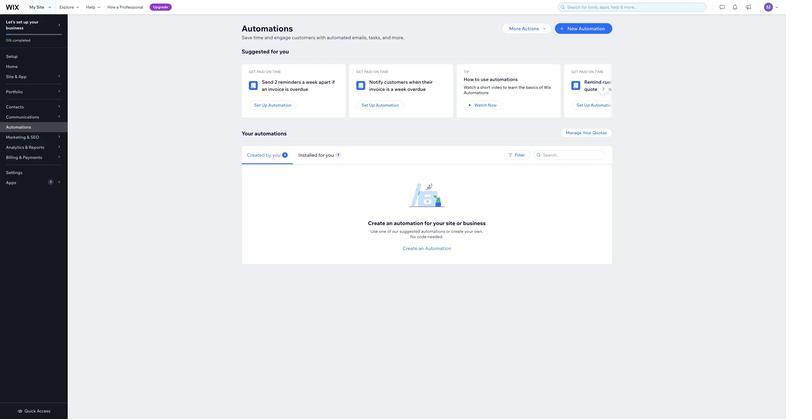 Task type: locate. For each thing, give the bounding box(es) containing it.
to left use
[[475, 76, 480, 82]]

1 horizontal spatial get
[[356, 70, 363, 74]]

1 horizontal spatial of
[[539, 85, 543, 90]]

set up automation button down 2
[[249, 101, 297, 110]]

an
[[262, 86, 267, 92], [387, 220, 393, 227], [419, 245, 424, 251]]

0 horizontal spatial set up automation button
[[249, 101, 297, 110]]

overdue
[[290, 86, 308, 92], [408, 86, 426, 92]]

your left quotas
[[583, 130, 592, 135]]

2 vertical spatial automations
[[421, 229, 446, 234]]

for right installed
[[319, 152, 325, 158]]

0 horizontal spatial week
[[306, 79, 318, 85]]

0
[[284, 153, 286, 157]]

1 horizontal spatial and
[[382, 34, 391, 40]]

get for notify customers when their invoice is a week overdue
[[356, 70, 363, 74]]

2 horizontal spatial up
[[584, 102, 590, 108]]

emails,
[[352, 34, 368, 40]]

automation right new
[[579, 26, 605, 31]]

billing & payments
[[6, 155, 42, 160]]

of left the wix at the right
[[539, 85, 543, 90]]

1 right installed for you
[[338, 153, 339, 157]]

on
[[266, 70, 272, 74], [373, 70, 379, 74], [588, 70, 594, 74]]

2 get paid on time from the left
[[356, 70, 388, 74]]

when
[[409, 79, 421, 85]]

the
[[519, 85, 525, 90]]

0 horizontal spatial business
[[6, 25, 24, 31]]

0 horizontal spatial get paid on time
[[249, 70, 281, 74]]

watch
[[464, 85, 476, 90], [475, 102, 487, 108]]

with
[[316, 34, 326, 40]]

an down the send
[[262, 86, 267, 92]]

1 get from the left
[[249, 70, 256, 74]]

0 vertical spatial business
[[6, 25, 24, 31]]

customers up in
[[603, 79, 626, 85]]

watch inside "tip how to use automations watch a short video to learn the basics of wix automations"
[[464, 85, 476, 90]]

2 horizontal spatial week
[[624, 86, 636, 92]]

notify customers when their invoice is a week overdue
[[369, 79, 433, 92]]

customers for notify
[[384, 79, 408, 85]]

1 set from the left
[[254, 102, 261, 108]]

0 horizontal spatial get
[[249, 70, 256, 74]]

1 vertical spatial to
[[503, 85, 507, 90]]

Search... field
[[541, 151, 603, 159]]

set
[[16, 19, 22, 25]]

paid for notify
[[364, 70, 373, 74]]

or up create on the right bottom
[[457, 220, 462, 227]]

0/6 completed
[[6, 38, 30, 42]]

up down notify
[[369, 102, 375, 108]]

expires
[[599, 86, 615, 92]]

2 set up automation button from the left
[[356, 101, 404, 110]]

1 their from the left
[[422, 79, 433, 85]]

how
[[464, 76, 474, 82]]

2 horizontal spatial time
[[595, 70, 604, 74]]

hire
[[107, 4, 115, 10]]

quick
[[24, 408, 36, 414]]

set up automation down notify
[[362, 102, 399, 108]]

site
[[36, 4, 44, 10], [6, 74, 14, 79]]

0 horizontal spatial your
[[242, 130, 253, 137]]

2 overdue from the left
[[408, 86, 426, 92]]

of left our
[[387, 229, 391, 234]]

now
[[488, 102, 497, 108]]

0 horizontal spatial create
[[368, 220, 385, 227]]

watch now button
[[464, 101, 502, 110]]

wix
[[544, 85, 551, 90]]

2 their from the left
[[627, 79, 638, 85]]

2 invoice from the left
[[369, 86, 385, 92]]

1 overdue from the left
[[290, 86, 308, 92]]

you for created by you
[[272, 152, 281, 158]]

3 set up automation from the left
[[577, 102, 614, 108]]

and left more.
[[382, 34, 391, 40]]

up for remind customers their price quote expires in 1 week
[[584, 102, 590, 108]]

0 vertical spatial automations
[[242, 23, 293, 34]]

2 on from the left
[[373, 70, 379, 74]]

category image left notify
[[356, 81, 365, 90]]

0 horizontal spatial an
[[262, 86, 267, 92]]

1 on from the left
[[266, 70, 272, 74]]

customers left with
[[292, 34, 315, 40]]

1 horizontal spatial or
[[457, 220, 462, 227]]

an down code
[[419, 245, 424, 251]]

0 horizontal spatial category image
[[249, 81, 258, 90]]

1 vertical spatial automations
[[464, 90, 489, 95]]

2 horizontal spatial customers
[[603, 79, 626, 85]]

for for suggested
[[271, 48, 278, 55]]

0 vertical spatial 1
[[621, 86, 623, 92]]

get paid on time up remind
[[571, 70, 604, 74]]

0 horizontal spatial your
[[29, 19, 38, 25]]

1 horizontal spatial get paid on time
[[356, 70, 388, 74]]

1 horizontal spatial automations
[[421, 229, 446, 234]]

& right billing
[[19, 155, 22, 160]]

set up automation button
[[249, 101, 297, 110], [356, 101, 404, 110], [571, 101, 619, 110]]

1 horizontal spatial is
[[386, 86, 390, 92]]

0 horizontal spatial on
[[266, 70, 272, 74]]

tip how to use automations watch a short video to learn the basics of wix automations
[[464, 70, 551, 95]]

2 horizontal spatial get
[[571, 70, 579, 74]]

2 set up automation from the left
[[362, 102, 399, 108]]

1 is from the left
[[285, 86, 289, 92]]

you for suggested for you
[[280, 48, 289, 55]]

invoice down notify
[[369, 86, 385, 92]]

1 horizontal spatial time
[[380, 70, 388, 74]]

set up automation button for notify customers when their invoice is a week overdue
[[356, 101, 404, 110]]

save
[[242, 34, 252, 40]]

get paid on time up the send
[[249, 70, 281, 74]]

create inside button
[[403, 245, 418, 251]]

0 vertical spatial automations
[[490, 76, 518, 82]]

1 vertical spatial 1
[[338, 153, 339, 157]]

analytics
[[6, 145, 24, 150]]

send 2 reminders a week apart if an invoice is overdue
[[262, 79, 335, 92]]

& left reports
[[25, 145, 28, 150]]

watch down how
[[464, 85, 476, 90]]

create an automation
[[403, 245, 451, 251]]

watch inside button
[[475, 102, 487, 108]]

payments
[[23, 155, 42, 160]]

0 horizontal spatial set
[[254, 102, 261, 108]]

1 invoice from the left
[[268, 86, 284, 92]]

2 horizontal spatial set up automation button
[[571, 101, 619, 110]]

0 horizontal spatial customers
[[292, 34, 315, 40]]

quote
[[584, 86, 598, 92]]

portfolio
[[6, 89, 23, 94]]

help
[[86, 4, 95, 10]]

up for notify customers when their invoice is a week overdue
[[369, 102, 375, 108]]

0 horizontal spatial automations
[[255, 130, 287, 137]]

list
[[242, 64, 668, 118]]

new automation button
[[555, 23, 612, 34]]

1 horizontal spatial for
[[319, 152, 325, 158]]

time up 2
[[272, 70, 281, 74]]

1 inside sidebar element
[[50, 180, 51, 184]]

2 time from the left
[[380, 70, 388, 74]]

a inside send 2 reminders a week apart if an invoice is overdue
[[302, 79, 305, 85]]

for inside create an automation for your site or business use one of our suggested automations or create your own. no code needed.
[[425, 220, 432, 227]]

for up code
[[425, 220, 432, 227]]

3 set from the left
[[577, 102, 583, 108]]

your up created
[[242, 130, 253, 137]]

automated
[[327, 34, 351, 40]]

set for send 2 reminders a week apart if an invoice is overdue
[[254, 102, 261, 108]]

your
[[242, 130, 253, 137], [583, 130, 592, 135]]

and right time on the top left
[[265, 34, 273, 40]]

1 set up automation button from the left
[[249, 101, 297, 110]]

3 paid from the left
[[579, 70, 588, 74]]

of
[[539, 85, 543, 90], [387, 229, 391, 234]]

marketing
[[6, 135, 26, 140]]

of inside create an automation for your site or business use one of our suggested automations or create your own. no code needed.
[[387, 229, 391, 234]]

automations inside "tip how to use automations watch a short video to learn the basics of wix automations"
[[490, 76, 518, 82]]

3 time from the left
[[595, 70, 604, 74]]

0 horizontal spatial to
[[475, 76, 480, 82]]

tasks,
[[369, 34, 381, 40]]

1 time from the left
[[272, 70, 281, 74]]

set up automation button down notify
[[356, 101, 404, 110]]

1 horizontal spatial your
[[583, 130, 592, 135]]

on up remind
[[588, 70, 594, 74]]

create down no
[[403, 245, 418, 251]]

customers inside automations save time and engage customers with automated emails, tasks, and more.
[[292, 34, 315, 40]]

0 vertical spatial your
[[29, 19, 38, 25]]

2 horizontal spatial on
[[588, 70, 594, 74]]

3 get paid on time from the left
[[571, 70, 604, 74]]

3 up from the left
[[584, 102, 590, 108]]

2 set from the left
[[362, 102, 368, 108]]

and
[[265, 34, 273, 40], [382, 34, 391, 40]]

create inside create an automation for your site or business use one of our suggested automations or create your own. no code needed.
[[368, 220, 385, 227]]

for for installed
[[319, 152, 325, 158]]

watch now
[[475, 102, 497, 108]]

let's set up your business
[[6, 19, 38, 31]]

communications button
[[0, 112, 68, 122]]

set up automation down 2
[[254, 102, 292, 108]]

1 horizontal spatial their
[[627, 79, 638, 85]]

2 vertical spatial 1
[[50, 180, 51, 184]]

1 horizontal spatial invoice
[[369, 86, 385, 92]]

1 vertical spatial watch
[[475, 102, 487, 108]]

1 vertical spatial create
[[403, 245, 418, 251]]

category image
[[249, 81, 258, 90], [356, 81, 365, 90]]

automations inside automations save time and engage customers with automated emails, tasks, and more.
[[242, 23, 293, 34]]

professional
[[120, 4, 143, 10]]

site down home
[[6, 74, 14, 79]]

1 horizontal spatial business
[[463, 220, 486, 227]]

analytics & reports button
[[0, 142, 68, 152]]

customers inside remind customers their price quote expires in 1 week
[[603, 79, 626, 85]]

2 horizontal spatial set up automation
[[577, 102, 614, 108]]

on for send
[[266, 70, 272, 74]]

set up automation for remind customers their price quote expires in 1 week
[[577, 102, 614, 108]]

invoice inside send 2 reminders a week apart if an invoice is overdue
[[268, 86, 284, 92]]

use
[[371, 229, 378, 234]]

automation down expires
[[591, 102, 614, 108]]

get paid on time up notify
[[356, 70, 388, 74]]

you right by
[[272, 152, 281, 158]]

2 horizontal spatial get paid on time
[[571, 70, 604, 74]]

2 vertical spatial for
[[425, 220, 432, 227]]

settings
[[6, 170, 22, 175]]

0 horizontal spatial paid
[[257, 70, 265, 74]]

& for analytics
[[25, 145, 28, 150]]

1 set up automation from the left
[[254, 102, 292, 108]]

automation down 2
[[268, 102, 292, 108]]

1 horizontal spatial set up automation button
[[356, 101, 404, 110]]

& left seo
[[27, 135, 30, 140]]

3 set up automation button from the left
[[571, 101, 619, 110]]

business down let's
[[6, 25, 24, 31]]

2 horizontal spatial your
[[465, 229, 473, 234]]

2 category image from the left
[[356, 81, 365, 90]]

0 horizontal spatial 1
[[50, 180, 51, 184]]

tab list
[[242, 146, 430, 164]]

automations
[[242, 23, 293, 34], [464, 90, 489, 95], [6, 124, 31, 130]]

completed
[[12, 38, 30, 42]]

filter button
[[504, 151, 530, 160]]

their right when
[[422, 79, 433, 85]]

2 up from the left
[[369, 102, 375, 108]]

0 vertical spatial for
[[271, 48, 278, 55]]

0 vertical spatial an
[[262, 86, 267, 92]]

home link
[[0, 61, 68, 72]]

your left the site
[[433, 220, 445, 227]]

1 category image from the left
[[249, 81, 258, 90]]

to left learn
[[503, 85, 507, 90]]

1 get paid on time from the left
[[249, 70, 281, 74]]

quick access
[[24, 408, 50, 414]]

automations up create an automation
[[421, 229, 446, 234]]

1 vertical spatial of
[[387, 229, 391, 234]]

automation inside button
[[425, 245, 451, 251]]

1 horizontal spatial week
[[395, 86, 406, 92]]

overdue inside send 2 reminders a week apart if an invoice is overdue
[[290, 86, 308, 92]]

tip
[[464, 70, 469, 74]]

business
[[6, 25, 24, 31], [463, 220, 486, 227]]

your
[[29, 19, 38, 25], [433, 220, 445, 227], [465, 229, 473, 234]]

0 horizontal spatial up
[[262, 102, 267, 108]]

overdue inside notify customers when their invoice is a week overdue
[[408, 86, 426, 92]]

0 horizontal spatial set up automation
[[254, 102, 292, 108]]

1 horizontal spatial category image
[[356, 81, 365, 90]]

1 horizontal spatial customers
[[384, 79, 408, 85]]

category image left the send
[[249, 81, 258, 90]]

site right my
[[36, 4, 44, 10]]

2 vertical spatial automations
[[6, 124, 31, 130]]

0 horizontal spatial time
[[272, 70, 281, 74]]

paid up remind
[[579, 70, 588, 74]]

2 horizontal spatial for
[[425, 220, 432, 227]]

overdue down when
[[408, 86, 426, 92]]

set up automation
[[254, 102, 292, 108], [362, 102, 399, 108], [577, 102, 614, 108]]

3 on from the left
[[588, 70, 594, 74]]

set up automation button down quote
[[571, 101, 619, 110]]

2 is from the left
[[386, 86, 390, 92]]

an inside button
[[419, 245, 424, 251]]

an inside create an automation for your site or business use one of our suggested automations or create your own. no code needed.
[[387, 220, 393, 227]]

2 horizontal spatial an
[[419, 245, 424, 251]]

create for automation
[[368, 220, 385, 227]]

paid up notify
[[364, 70, 373, 74]]

customers inside notify customers when their invoice is a week overdue
[[384, 79, 408, 85]]

& inside popup button
[[19, 155, 22, 160]]

business up own. on the bottom right
[[463, 220, 486, 227]]

set up automation down quote
[[577, 102, 614, 108]]

new automation
[[568, 26, 605, 31]]

1 vertical spatial for
[[319, 152, 325, 158]]

0 horizontal spatial invoice
[[268, 86, 284, 92]]

business inside create an automation for your site or business use one of our suggested automations or create your own. no code needed.
[[463, 220, 486, 227]]

set
[[254, 102, 261, 108], [362, 102, 368, 108], [577, 102, 583, 108]]

create up use
[[368, 220, 385, 227]]

automation down notify customers when their invoice is a week overdue
[[376, 102, 399, 108]]

week
[[306, 79, 318, 85], [395, 86, 406, 92], [624, 86, 636, 92]]

automations for automations save time and engage customers with automated emails, tasks, and more.
[[242, 23, 293, 34]]

1 and from the left
[[265, 34, 273, 40]]

1 horizontal spatial up
[[369, 102, 375, 108]]

1 paid from the left
[[257, 70, 265, 74]]

0 horizontal spatial of
[[387, 229, 391, 234]]

time for send
[[272, 70, 281, 74]]

for down engage
[[271, 48, 278, 55]]

set up automation for send 2 reminders a week apart if an invoice is overdue
[[254, 102, 292, 108]]

on up notify
[[373, 70, 379, 74]]

0 vertical spatial of
[[539, 85, 543, 90]]

notify
[[369, 79, 383, 85]]

automation down needed.
[[425, 245, 451, 251]]

seo
[[31, 135, 39, 140]]

quick access button
[[17, 408, 50, 414]]

category image
[[571, 81, 580, 90]]

hire a professional link
[[104, 0, 147, 14]]

1 vertical spatial or
[[446, 229, 451, 234]]

created by you
[[247, 152, 281, 158]]

time for remind
[[595, 70, 604, 74]]

2 your from the left
[[583, 130, 592, 135]]

0 vertical spatial or
[[457, 220, 462, 227]]

0 horizontal spatial overdue
[[290, 86, 308, 92]]

remind customers their price quote expires in 1 week
[[584, 79, 650, 92]]

2 horizontal spatial paid
[[579, 70, 588, 74]]

your right up
[[29, 19, 38, 25]]

2 paid from the left
[[364, 70, 373, 74]]

0 horizontal spatial for
[[271, 48, 278, 55]]

create
[[368, 220, 385, 227], [403, 245, 418, 251]]

your left own. on the bottom right
[[465, 229, 473, 234]]

customers left when
[[384, 79, 408, 85]]

automations up "marketing"
[[6, 124, 31, 130]]

Search for tools, apps, help & more... field
[[566, 3, 705, 11]]

automations up video
[[490, 76, 518, 82]]

up down the send
[[262, 102, 267, 108]]

2 horizontal spatial automations
[[464, 90, 489, 95]]

create
[[451, 229, 464, 234]]

setup
[[6, 54, 18, 59]]

list containing how to use automations
[[242, 64, 668, 118]]

our
[[392, 229, 399, 234]]

or
[[457, 220, 462, 227], [446, 229, 451, 234]]

paid up the send
[[257, 70, 265, 74]]

get for send 2 reminders a week apart if an invoice is overdue
[[249, 70, 256, 74]]

invoice down 2
[[268, 86, 284, 92]]

apart
[[319, 79, 331, 85]]

1 right in
[[621, 86, 623, 92]]

access
[[37, 408, 50, 414]]

0 vertical spatial watch
[[464, 85, 476, 90]]

1 horizontal spatial create
[[403, 245, 418, 251]]

automations up 'watch now' button
[[464, 90, 489, 95]]

time up remind
[[595, 70, 604, 74]]

1 up from the left
[[262, 102, 267, 108]]

site & app
[[6, 74, 27, 79]]

1 horizontal spatial an
[[387, 220, 393, 227]]

overdue down reminders
[[290, 86, 308, 92]]

up
[[262, 102, 267, 108], [369, 102, 375, 108], [584, 102, 590, 108]]

watch left now
[[475, 102, 487, 108]]

2 horizontal spatial 1
[[621, 86, 623, 92]]

1 down the settings link
[[50, 180, 51, 184]]

0 horizontal spatial and
[[265, 34, 273, 40]]

1 horizontal spatial overdue
[[408, 86, 426, 92]]

0 horizontal spatial is
[[285, 86, 289, 92]]

0 horizontal spatial their
[[422, 79, 433, 85]]

1 horizontal spatial automations
[[242, 23, 293, 34]]

automations link
[[0, 122, 68, 132]]

you down engage
[[280, 48, 289, 55]]

automations up by
[[255, 130, 287, 137]]

time up notify
[[380, 70, 388, 74]]

apps
[[6, 180, 16, 185]]

1 horizontal spatial paid
[[364, 70, 373, 74]]

an up our
[[387, 220, 393, 227]]

automations inside sidebar element
[[6, 124, 31, 130]]

their left price
[[627, 79, 638, 85]]

is
[[285, 86, 289, 92], [386, 86, 390, 92]]

& left app
[[15, 74, 17, 79]]

create for automation
[[403, 245, 418, 251]]

up down quote
[[584, 102, 590, 108]]

1 vertical spatial an
[[387, 220, 393, 227]]

set up automation button for send 2 reminders a week apart if an invoice is overdue
[[249, 101, 297, 110]]

automations up time on the top left
[[242, 23, 293, 34]]

automation for send 2 reminders a week apart if an invoice is overdue
[[268, 102, 292, 108]]

1 vertical spatial business
[[463, 220, 486, 227]]

3 get from the left
[[571, 70, 579, 74]]

your automations
[[242, 130, 287, 137]]

or down the site
[[446, 229, 451, 234]]

automations
[[490, 76, 518, 82], [255, 130, 287, 137], [421, 229, 446, 234]]

you right installed
[[326, 152, 334, 158]]

sidebar element
[[0, 14, 68, 419]]

get for remind customers their price quote expires in 1 week
[[571, 70, 579, 74]]

week inside notify customers when their invoice is a week overdue
[[395, 86, 406, 92]]

2 get from the left
[[356, 70, 363, 74]]

a inside "tip how to use automations watch a short video to learn the basics of wix automations"
[[477, 85, 479, 90]]

1
[[621, 86, 623, 92], [338, 153, 339, 157], [50, 180, 51, 184]]

2 vertical spatial an
[[419, 245, 424, 251]]

0 vertical spatial site
[[36, 4, 44, 10]]

set up automation button for remind customers their price quote expires in 1 week
[[571, 101, 619, 110]]

1 horizontal spatial set
[[362, 102, 368, 108]]

0 vertical spatial to
[[475, 76, 480, 82]]

basics
[[526, 85, 538, 90]]

on for notify
[[373, 70, 379, 74]]

get paid on time
[[249, 70, 281, 74], [356, 70, 388, 74], [571, 70, 604, 74]]

1 vertical spatial site
[[6, 74, 14, 79]]

on up the send
[[266, 70, 272, 74]]



Task type: vqa. For each thing, say whether or not it's contained in the screenshot.
ALL SITES
no



Task type: describe. For each thing, give the bounding box(es) containing it.
no
[[410, 234, 416, 239]]

settings link
[[0, 168, 68, 178]]

communications
[[6, 114, 39, 120]]

analytics & reports
[[6, 145, 44, 150]]

1 your from the left
[[242, 130, 253, 137]]

suggested for you
[[242, 48, 289, 55]]

category image for send
[[249, 81, 258, 90]]

2
[[275, 79, 277, 85]]

marketing & seo
[[6, 135, 39, 140]]

quotas
[[593, 130, 607, 135]]

0 horizontal spatial or
[[446, 229, 451, 234]]

setup link
[[0, 51, 68, 61]]

their inside notify customers when their invoice is a week overdue
[[422, 79, 433, 85]]

reminders
[[278, 79, 301, 85]]

your inside the let's set up your business
[[29, 19, 38, 25]]

time for notify
[[380, 70, 388, 74]]

a inside notify customers when their invoice is a week overdue
[[391, 86, 394, 92]]

is inside notify customers when their invoice is a week overdue
[[386, 86, 390, 92]]

one
[[379, 229, 386, 234]]

week inside send 2 reminders a week apart if an invoice is overdue
[[306, 79, 318, 85]]

video
[[491, 85, 502, 90]]

billing & payments button
[[0, 152, 68, 162]]

hire a professional
[[107, 4, 143, 10]]

1 horizontal spatial 1
[[338, 153, 339, 157]]

billing
[[6, 155, 18, 160]]

set for remind customers their price quote expires in 1 week
[[577, 102, 583, 108]]

suggested
[[242, 48, 270, 55]]

send
[[262, 79, 274, 85]]

on for remind
[[588, 70, 594, 74]]

if
[[332, 79, 335, 85]]

invoice inside notify customers when their invoice is a week overdue
[[369, 86, 385, 92]]

a inside "link"
[[116, 4, 119, 10]]

an for automation
[[419, 245, 424, 251]]

0/6
[[6, 38, 12, 42]]

automations save time and engage customers with automated emails, tasks, and more.
[[242, 23, 405, 40]]

filter
[[515, 152, 525, 158]]

remind
[[584, 79, 602, 85]]

portfolio button
[[0, 87, 68, 97]]

installed for you
[[298, 152, 334, 158]]

reports
[[29, 145, 44, 150]]

price
[[639, 79, 650, 85]]

1 inside remind customers their price quote expires in 1 week
[[621, 86, 623, 92]]

is inside send 2 reminders a week apart if an invoice is overdue
[[285, 86, 289, 92]]

more actions
[[509, 26, 539, 31]]

set up automation for notify customers when their invoice is a week overdue
[[362, 102, 399, 108]]

suggested
[[400, 229, 420, 234]]

category image for notify
[[356, 81, 365, 90]]

engage
[[274, 34, 291, 40]]

paid for send
[[257, 70, 265, 74]]

home
[[6, 64, 18, 69]]

new
[[568, 26, 578, 31]]

use
[[481, 76, 489, 82]]

site inside dropdown button
[[6, 74, 14, 79]]

1 horizontal spatial your
[[433, 220, 445, 227]]

in
[[616, 86, 620, 92]]

tab list containing created by you
[[242, 146, 430, 164]]

upgrade button
[[150, 4, 172, 11]]

site & app button
[[0, 72, 68, 82]]

& for site
[[15, 74, 17, 79]]

business inside the let's set up your business
[[6, 25, 24, 31]]

app
[[18, 74, 27, 79]]

you for installed for you
[[326, 152, 334, 158]]

own.
[[474, 229, 483, 234]]

my
[[29, 4, 36, 10]]

an inside send 2 reminders a week apart if an invoice is overdue
[[262, 86, 267, 92]]

more
[[509, 26, 521, 31]]

set for notify customers when their invoice is a week overdue
[[362, 102, 368, 108]]

week inside remind customers their price quote expires in 1 week
[[624, 86, 636, 92]]

manage
[[566, 130, 582, 135]]

1 horizontal spatial to
[[503, 85, 507, 90]]

their inside remind customers their price quote expires in 1 week
[[627, 79, 638, 85]]

up for send 2 reminders a week apart if an invoice is overdue
[[262, 102, 267, 108]]

explore
[[59, 4, 74, 10]]

your inside manage your quotas button
[[583, 130, 592, 135]]

automation inside button
[[579, 26, 605, 31]]

create an automation for your site or business use one of our suggested automations or create your own. no code needed.
[[368, 220, 486, 239]]

automation for remind customers their price quote expires in 1 week
[[591, 102, 614, 108]]

paid for remind
[[579, 70, 588, 74]]

& for billing
[[19, 155, 22, 160]]

actions
[[522, 26, 539, 31]]

& for marketing
[[27, 135, 30, 140]]

contacts button
[[0, 102, 68, 112]]

of inside "tip how to use automations watch a short video to learn the basics of wix automations"
[[539, 85, 543, 90]]

more actions button
[[502, 23, 552, 34]]

automation
[[394, 220, 423, 227]]

site
[[446, 220, 455, 227]]

customers for remind
[[603, 79, 626, 85]]

contacts
[[6, 104, 24, 110]]

an for automation
[[387, 220, 393, 227]]

2 and from the left
[[382, 34, 391, 40]]

manage your quotas button
[[561, 128, 612, 137]]

get paid on time for remind customers their price quote expires in 1 week
[[571, 70, 604, 74]]

automations for automations
[[6, 124, 31, 130]]

short
[[480, 85, 491, 90]]

2 vertical spatial your
[[465, 229, 473, 234]]

created
[[247, 152, 265, 158]]

my site
[[29, 4, 44, 10]]

time
[[254, 34, 264, 40]]

get paid on time for notify customers when their invoice is a week overdue
[[356, 70, 388, 74]]

manage your quotas
[[566, 130, 607, 135]]

automations inside "tip how to use automations watch a short video to learn the basics of wix automations"
[[464, 90, 489, 95]]

more.
[[392, 34, 405, 40]]

up
[[23, 19, 28, 25]]

installed
[[298, 152, 317, 158]]

get paid on time for send 2 reminders a week apart if an invoice is overdue
[[249, 70, 281, 74]]

help button
[[83, 0, 104, 14]]

code
[[417, 234, 427, 239]]

marketing & seo button
[[0, 132, 68, 142]]

1 horizontal spatial site
[[36, 4, 44, 10]]

automation for notify customers when their invoice is a week overdue
[[376, 102, 399, 108]]

automations inside create an automation for your site or business use one of our suggested automations or create your own. no code needed.
[[421, 229, 446, 234]]

needed.
[[428, 234, 444, 239]]



